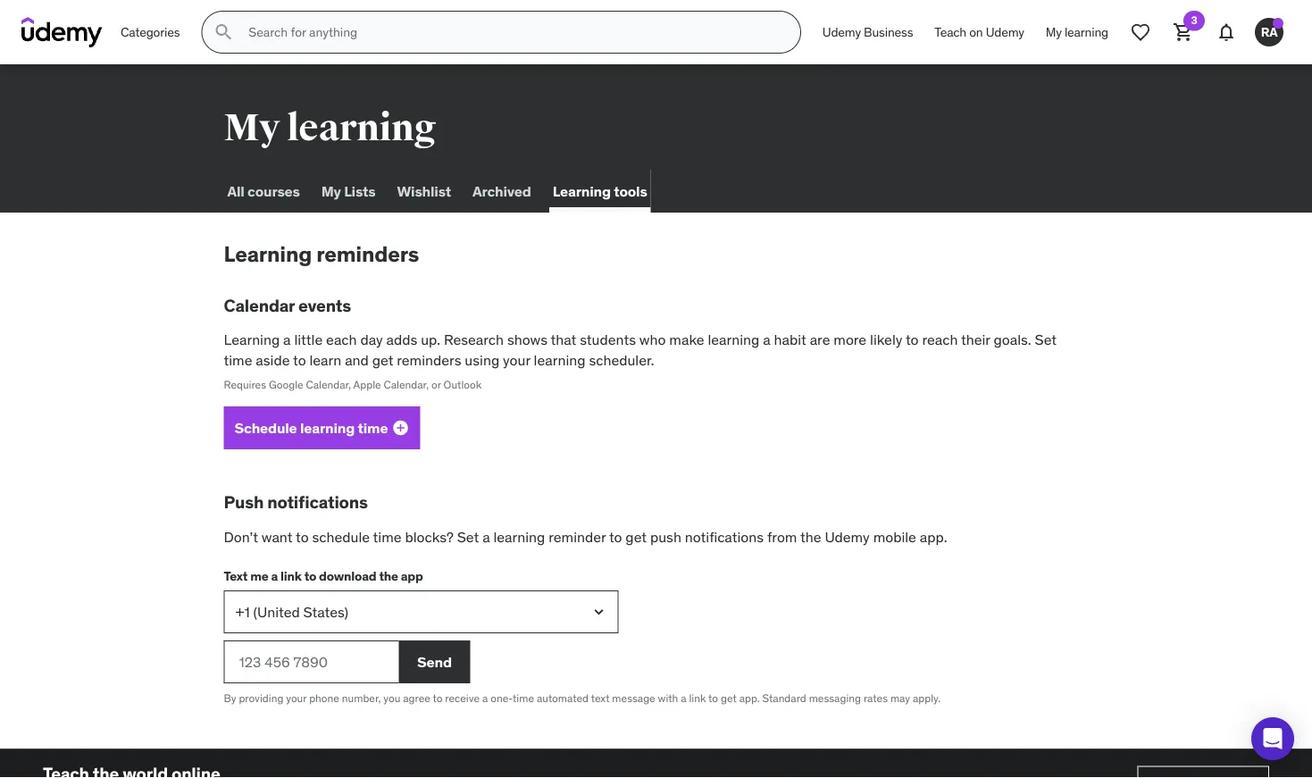 Task type: describe. For each thing, give the bounding box(es) containing it.
teach on udemy link
[[924, 11, 1036, 54]]

a left the little
[[283, 331, 291, 349]]

likely
[[870, 331, 903, 349]]

schedule learning time button
[[224, 407, 420, 450]]

may
[[891, 691, 911, 705]]

more
[[834, 331, 867, 349]]

apply.
[[913, 691, 941, 705]]

google
[[269, 378, 303, 392]]

make
[[670, 331, 705, 349]]

schedule
[[235, 419, 297, 437]]

message
[[612, 691, 656, 705]]

or
[[432, 378, 441, 392]]

one-
[[491, 691, 513, 705]]

wishlist
[[397, 182, 451, 200]]

123 456 7890 text field
[[224, 641, 399, 684]]

shows
[[507, 331, 548, 349]]

each
[[326, 331, 357, 349]]

providing
[[239, 691, 284, 705]]

want
[[262, 528, 293, 546]]

all courses
[[227, 182, 300, 200]]

learning up lists
[[287, 105, 436, 151]]

time inside 'learning a little each day adds up. research shows that students who make learning a habit are more likely to reach their goals. set time aside to learn and get reminders using your learning scheduler. requires google calendar, apple calendar, or outlook'
[[224, 351, 252, 369]]

learning left reminder
[[494, 528, 545, 546]]

learning a little each day adds up. research shows that students who make learning a habit are more likely to reach their goals. set time aside to learn and get reminders using your learning scheduler. requires google calendar, apple calendar, or outlook
[[224, 331, 1057, 392]]

requires
[[224, 378, 266, 392]]

to right with
[[709, 691, 719, 705]]

aside
[[256, 351, 290, 369]]

lists
[[344, 182, 376, 200]]

categories
[[121, 24, 180, 40]]

from
[[768, 528, 798, 546]]

reminders inside 'learning a little each day adds up. research shows that students who make learning a habit are more likely to reach their goals. set time aside to learn and get reminders using your learning scheduler. requires google calendar, apple calendar, or outlook'
[[397, 351, 462, 369]]

receive
[[445, 691, 480, 705]]

you have alerts image
[[1273, 18, 1284, 29]]

0 vertical spatial the
[[801, 528, 822, 546]]

1 vertical spatial my learning
[[224, 105, 436, 151]]

don't want to schedule time blocks? set a learning reminder to get push notifications from the udemy mobile app.
[[224, 528, 948, 546]]

a right with
[[681, 691, 687, 705]]

messaging
[[809, 691, 861, 705]]

scheduler.
[[589, 351, 655, 369]]

1 vertical spatial set
[[457, 528, 479, 546]]

push notifications
[[224, 492, 368, 513]]

text me a link to download the app
[[224, 568, 423, 584]]

rates
[[864, 691, 888, 705]]

are
[[810, 331, 831, 349]]

learning reminders
[[224, 240, 419, 267]]

push
[[224, 492, 264, 513]]

my lists link
[[318, 170, 379, 213]]

send button
[[399, 641, 470, 684]]

Search for anything text field
[[245, 17, 779, 47]]

schedule learning time
[[235, 419, 388, 437]]

get inside 'learning a little each day adds up. research shows that students who make learning a habit are more likely to reach their goals. set time aside to learn and get reminders using your learning scheduler. requires google calendar, apple calendar, or outlook'
[[372, 351, 394, 369]]

research
[[444, 331, 504, 349]]

reach
[[923, 331, 958, 349]]

adds
[[387, 331, 418, 349]]

time left automated
[[513, 691, 534, 705]]

habit
[[774, 331, 807, 349]]

0 vertical spatial reminders
[[316, 240, 419, 267]]

with
[[658, 691, 679, 705]]

1 vertical spatial get
[[626, 528, 647, 546]]

app
[[401, 568, 423, 584]]

udemy left "mobile"
[[825, 528, 870, 546]]

and
[[345, 351, 369, 369]]

calendar events
[[224, 295, 351, 316]]

time left blocks?
[[373, 528, 402, 546]]

mobile
[[874, 528, 917, 546]]

submit search image
[[213, 21, 234, 43]]

text
[[591, 691, 610, 705]]

shopping cart with 3 items image
[[1173, 21, 1195, 43]]

on
[[970, 24, 983, 40]]

all
[[227, 182, 245, 200]]

by
[[224, 691, 236, 705]]

udemy inside teach on udemy link
[[986, 24, 1025, 40]]

calendar
[[224, 295, 295, 316]]

text
[[224, 568, 248, 584]]

tools
[[614, 182, 648, 200]]

learning tools link
[[549, 170, 651, 213]]

students
[[580, 331, 636, 349]]

business
[[864, 24, 914, 40]]

0 vertical spatial link
[[281, 568, 302, 584]]

3
[[1192, 13, 1198, 27]]

udemy image
[[21, 17, 103, 47]]

categories button
[[110, 11, 191, 54]]

goals.
[[994, 331, 1032, 349]]

2 calendar, from the left
[[384, 378, 429, 392]]

learning for learning reminders
[[224, 240, 312, 267]]

1 vertical spatial your
[[286, 691, 307, 705]]

a left 'habit'
[[763, 331, 771, 349]]

their
[[961, 331, 991, 349]]

to right reminder
[[609, 528, 622, 546]]

my for my lists link
[[321, 182, 341, 200]]



Task type: vqa. For each thing, say whether or not it's contained in the screenshot.
the '-' related to Formatting Text - Files
no



Task type: locate. For each thing, give the bounding box(es) containing it.
1 vertical spatial link
[[689, 691, 706, 705]]

teach on udemy
[[935, 24, 1025, 40]]

to
[[906, 331, 919, 349], [293, 351, 306, 369], [296, 528, 309, 546], [609, 528, 622, 546], [304, 568, 316, 584], [433, 691, 443, 705], [709, 691, 719, 705]]

3 link
[[1163, 11, 1206, 54]]

1 vertical spatial reminders
[[397, 351, 462, 369]]

archived
[[473, 182, 531, 200]]

get left standard
[[721, 691, 737, 705]]

0 vertical spatial app.
[[920, 528, 948, 546]]

2 vertical spatial get
[[721, 691, 737, 705]]

events
[[298, 295, 351, 316]]

1 horizontal spatial calendar,
[[384, 378, 429, 392]]

learning inside 'learning a little each day adds up. research shows that students who make learning a habit are more likely to reach their goals. set time aside to learn and get reminders using your learning scheduler. requires google calendar, apple calendar, or outlook'
[[224, 331, 280, 349]]

0 vertical spatial set
[[1035, 331, 1057, 349]]

1 vertical spatial learning
[[224, 240, 312, 267]]

2 horizontal spatial my
[[1046, 24, 1062, 40]]

1 horizontal spatial get
[[626, 528, 647, 546]]

1 horizontal spatial notifications
[[685, 528, 764, 546]]

0 horizontal spatial notifications
[[267, 492, 368, 513]]

0 vertical spatial learning
[[553, 182, 611, 200]]

1 vertical spatial my
[[224, 105, 280, 151]]

teach
[[935, 24, 967, 40]]

push
[[651, 528, 682, 546]]

0 horizontal spatial calendar,
[[306, 378, 351, 392]]

set inside 'learning a little each day adds up. research shows that students who make learning a habit are more likely to reach their goals. set time aside to learn and get reminders using your learning scheduler. requires google calendar, apple calendar, or outlook'
[[1035, 331, 1057, 349]]

1 vertical spatial the
[[379, 568, 398, 584]]

who
[[640, 331, 666, 349]]

the left app
[[379, 568, 398, 584]]

send
[[417, 653, 452, 671]]

learning tools
[[553, 182, 648, 200]]

my up all courses
[[224, 105, 280, 151]]

download
[[319, 568, 377, 584]]

my lists
[[321, 182, 376, 200]]

blocks?
[[405, 528, 454, 546]]

udemy business
[[823, 24, 914, 40]]

learning left tools
[[553, 182, 611, 200]]

1 calendar, from the left
[[306, 378, 351, 392]]

learning up aside
[[224, 331, 280, 349]]

that
[[551, 331, 577, 349]]

get
[[372, 351, 394, 369], [626, 528, 647, 546], [721, 691, 737, 705]]

udemy left the "business"
[[823, 24, 861, 40]]

a right blocks?
[[483, 528, 490, 546]]

udemy
[[823, 24, 861, 40], [986, 24, 1025, 40], [825, 528, 870, 546]]

notifications left from
[[685, 528, 764, 546]]

learning for learning tools
[[553, 182, 611, 200]]

time up requires
[[224, 351, 252, 369]]

the right from
[[801, 528, 822, 546]]

get down day
[[372, 351, 394, 369]]

a left one-
[[483, 691, 488, 705]]

1 horizontal spatial link
[[689, 691, 706, 705]]

apple
[[354, 378, 381, 392]]

1 horizontal spatial the
[[801, 528, 822, 546]]

0 horizontal spatial set
[[457, 528, 479, 546]]

learning down that
[[534, 351, 586, 369]]

1 horizontal spatial my learning
[[1046, 24, 1109, 40]]

0 horizontal spatial get
[[372, 351, 394, 369]]

get left push
[[626, 528, 647, 546]]

0 horizontal spatial your
[[286, 691, 307, 705]]

my learning left wishlist "icon"
[[1046, 24, 1109, 40]]

my for my learning link
[[1046, 24, 1062, 40]]

0 horizontal spatial my learning
[[224, 105, 436, 151]]

schedule
[[312, 528, 370, 546]]

notifications image
[[1216, 21, 1238, 43]]

by providing your phone number, you agree to receive a one-time automated text message with a link to get app. standard messaging rates may apply.
[[224, 691, 941, 705]]

0 horizontal spatial the
[[379, 568, 398, 584]]

0 vertical spatial my
[[1046, 24, 1062, 40]]

your inside 'learning a little each day adds up. research shows that students who make learning a habit are more likely to reach their goals. set time aside to learn and get reminders using your learning scheduler. requires google calendar, apple calendar, or outlook'
[[503, 351, 531, 369]]

wishlist image
[[1130, 21, 1152, 43]]

little
[[294, 331, 323, 349]]

notifications
[[267, 492, 368, 513], [685, 528, 764, 546]]

calendar, left "or"
[[384, 378, 429, 392]]

courses
[[248, 182, 300, 200]]

learning
[[1065, 24, 1109, 40], [287, 105, 436, 151], [708, 331, 760, 349], [534, 351, 586, 369], [300, 419, 355, 437], [494, 528, 545, 546]]

link right me
[[281, 568, 302, 584]]

2 vertical spatial learning
[[224, 331, 280, 349]]

app.
[[920, 528, 948, 546], [740, 691, 760, 705]]

outlook
[[444, 378, 482, 392]]

wishlist link
[[394, 170, 455, 213]]

my
[[1046, 24, 1062, 40], [224, 105, 280, 151], [321, 182, 341, 200]]

link right with
[[689, 691, 706, 705]]

my right teach on udemy
[[1046, 24, 1062, 40]]

automated
[[537, 691, 589, 705]]

learn
[[310, 351, 342, 369]]

1 horizontal spatial set
[[1035, 331, 1057, 349]]

learning down apple on the left of the page
[[300, 419, 355, 437]]

app. right "mobile"
[[920, 528, 948, 546]]

1 vertical spatial notifications
[[685, 528, 764, 546]]

notifications up schedule
[[267, 492, 368, 513]]

udemy right on
[[986, 24, 1025, 40]]

number,
[[342, 691, 381, 705]]

learning right make
[[708, 331, 760, 349]]

1 vertical spatial app.
[[740, 691, 760, 705]]

my learning inside my learning link
[[1046, 24, 1109, 40]]

udemy inside udemy business link
[[823, 24, 861, 40]]

set right goals.
[[1035, 331, 1057, 349]]

my left lists
[[321, 182, 341, 200]]

to right want
[[296, 528, 309, 546]]

ra
[[1261, 24, 1278, 40]]

1 horizontal spatial my
[[321, 182, 341, 200]]

link
[[281, 568, 302, 584], [689, 691, 706, 705]]

my learning up my lists at the left of the page
[[224, 105, 436, 151]]

to left download
[[304, 568, 316, 584]]

learning up calendar
[[224, 240, 312, 267]]

2 horizontal spatial get
[[721, 691, 737, 705]]

learning inside schedule learning time button
[[300, 419, 355, 437]]

your
[[503, 351, 531, 369], [286, 691, 307, 705]]

a right me
[[271, 568, 278, 584]]

archived link
[[469, 170, 535, 213]]

my learning
[[1046, 24, 1109, 40], [224, 105, 436, 151]]

1 horizontal spatial your
[[503, 351, 531, 369]]

ra link
[[1248, 11, 1291, 54]]

0 vertical spatial my learning
[[1046, 24, 1109, 40]]

your down shows
[[503, 351, 531, 369]]

day
[[361, 331, 383, 349]]

calendar,
[[306, 378, 351, 392], [384, 378, 429, 392]]

reminders
[[316, 240, 419, 267], [397, 351, 462, 369]]

reminders down lists
[[316, 240, 419, 267]]

phone
[[309, 691, 340, 705]]

standard
[[763, 691, 807, 705]]

set
[[1035, 331, 1057, 349], [457, 528, 479, 546]]

me
[[250, 568, 269, 584]]

my learning link
[[1036, 11, 1120, 54]]

0 horizontal spatial link
[[281, 568, 302, 584]]

your left phone
[[286, 691, 307, 705]]

0 horizontal spatial app.
[[740, 691, 760, 705]]

time
[[224, 351, 252, 369], [358, 419, 388, 437], [373, 528, 402, 546], [513, 691, 534, 705]]

to right likely in the top right of the page
[[906, 331, 919, 349]]

0 vertical spatial get
[[372, 351, 394, 369]]

0 vertical spatial your
[[503, 351, 531, 369]]

learning inside my learning link
[[1065, 24, 1109, 40]]

small image
[[392, 419, 410, 437]]

all courses link
[[224, 170, 304, 213]]

don't
[[224, 528, 258, 546]]

calendar, down learn
[[306, 378, 351, 392]]

1 horizontal spatial app.
[[920, 528, 948, 546]]

0 horizontal spatial my
[[224, 105, 280, 151]]

app. left standard
[[740, 691, 760, 705]]

using
[[465, 351, 500, 369]]

set right blocks?
[[457, 528, 479, 546]]

to right agree
[[433, 691, 443, 705]]

reminder
[[549, 528, 606, 546]]

up.
[[421, 331, 441, 349]]

0 vertical spatial notifications
[[267, 492, 368, 513]]

to down the little
[[293, 351, 306, 369]]

time left the small icon
[[358, 419, 388, 437]]

reminders down up.
[[397, 351, 462, 369]]

you
[[384, 691, 401, 705]]

udemy business link
[[812, 11, 924, 54]]

learning left wishlist "icon"
[[1065, 24, 1109, 40]]

time inside button
[[358, 419, 388, 437]]

2 vertical spatial my
[[321, 182, 341, 200]]

agree
[[403, 691, 431, 705]]



